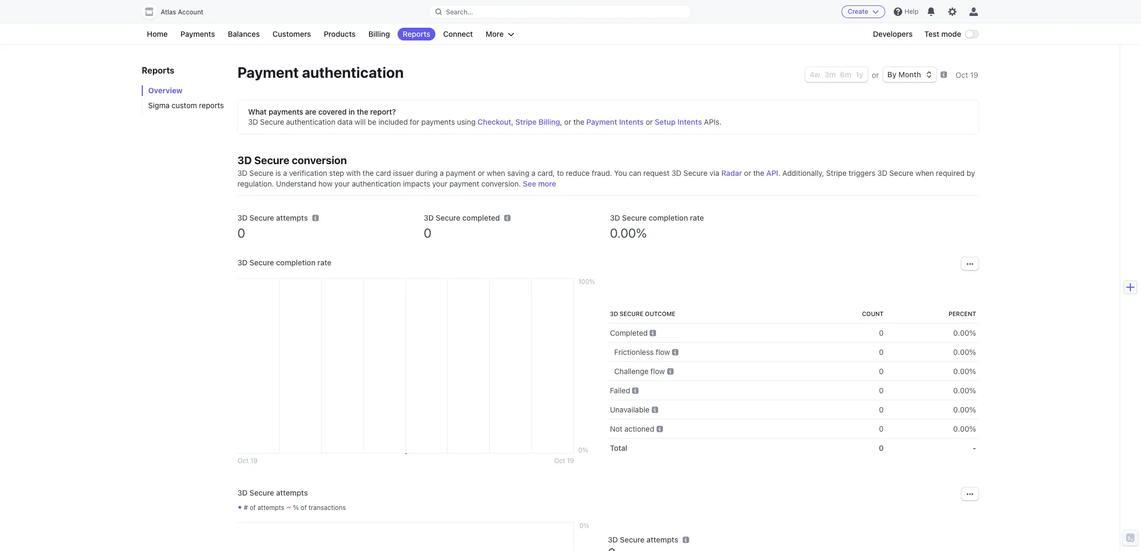 Task type: describe. For each thing, give the bounding box(es) containing it.
0 for failed
[[879, 386, 884, 395]]

payment authentication
[[238, 63, 404, 81]]

1 vertical spatial payments
[[422, 117, 455, 126]]

failed
[[610, 386, 631, 395]]

% of transactions
[[293, 504, 346, 512]]

sigma custom reports
[[148, 101, 224, 110]]

radar
[[722, 169, 742, 178]]

1 your from the left
[[335, 179, 350, 188]]

required
[[936, 169, 965, 178]]

be
[[368, 117, 377, 126]]

conversion.
[[482, 179, 521, 188]]

balances link
[[223, 28, 265, 41]]

3d inside . additionally, stripe triggers 3d secure when required by regulation. understand how your authentication impacts your payment conversion.
[[878, 169, 888, 178]]

setup
[[655, 117, 676, 126]]

card
[[376, 169, 391, 178]]

mode
[[942, 29, 962, 38]]

additionally,
[[783, 169, 825, 178]]

0 vertical spatial payments
[[269, 107, 303, 116]]

developers link
[[868, 28, 919, 41]]

customers
[[273, 29, 311, 38]]

help button
[[890, 3, 923, 20]]

secure inside . additionally, stripe triggers 3d secure when required by regulation. understand how your authentication impacts your payment conversion.
[[890, 169, 914, 178]]

setup intents link
[[655, 117, 702, 126]]

authentication inside the "what payments are covered in the report? 3d secure authentication data will be included for payments using checkout , stripe billing , or the payment intents or setup intents apis."
[[286, 117, 336, 126]]

apis.
[[704, 117, 722, 126]]

oct 19
[[956, 70, 979, 79]]

how
[[318, 179, 333, 188]]

payment inside . additionally, stripe triggers 3d secure when required by regulation. understand how your authentication impacts your payment conversion.
[[450, 179, 480, 188]]

issuer
[[393, 169, 414, 178]]

when inside . additionally, stripe triggers 3d secure when required by regulation. understand how your authentication impacts your payment conversion.
[[916, 169, 934, 178]]

not
[[610, 424, 623, 434]]

3d secure is a verification step with the card issuer during a payment or when saving a card, to reduce fraud. you can request 3d secure via radar or the api
[[238, 169, 779, 178]]

billing link
[[363, 28, 395, 41]]

1 intents from the left
[[619, 117, 644, 126]]

2 vertical spatial 3d secure attempts
[[608, 535, 679, 544]]

step
[[329, 169, 344, 178]]

via
[[710, 169, 720, 178]]

test
[[925, 29, 940, 38]]

6m button
[[840, 70, 852, 79]]

with
[[346, 169, 361, 178]]

0 vertical spatial authentication
[[302, 63, 404, 81]]

0 vertical spatial 3d secure attempts
[[238, 213, 308, 222]]

.
[[779, 169, 781, 178]]

billing inside the "what payments are covered in the report? 3d secure authentication data will be included for payments using checkout , stripe billing , or the payment intents or setup intents apis."
[[539, 117, 560, 126]]

is
[[276, 169, 281, 178]]

overview link
[[142, 85, 227, 96]]

0.00% for not actioned
[[954, 424, 977, 434]]

rate for 3d secure completion rate
[[318, 258, 332, 267]]

the right with
[[363, 169, 374, 178]]

can
[[629, 169, 642, 178]]

Search… search field
[[429, 5, 691, 18]]

help
[[905, 7, 919, 15]]

1 , from the left
[[512, 117, 514, 126]]

understand
[[276, 179, 316, 188]]

0 vertical spatial payment
[[446, 169, 476, 178]]

0.00% inside 3d secure completion rate 0.00%
[[610, 226, 647, 240]]

4w 3m 6m 1y
[[810, 70, 864, 79]]

create
[[848, 7, 869, 15]]

0.00% for frictionless flow
[[954, 348, 977, 357]]

stripe inside the "what payments are covered in the report? 3d secure authentication data will be included for payments using checkout , stripe billing , or the payment intents or setup intents apis."
[[516, 117, 537, 126]]

connect link
[[438, 28, 479, 41]]

request
[[644, 169, 670, 178]]

reports link
[[398, 28, 436, 41]]

atlas
[[161, 8, 176, 16]]

. additionally, stripe triggers 3d secure when required by regulation. understand how your authentication impacts your payment conversion.
[[238, 169, 976, 188]]

conversion
[[292, 154, 347, 166]]

to
[[557, 169, 564, 178]]

atlas account
[[161, 8, 204, 16]]

the up will
[[357, 107, 368, 116]]

%
[[293, 504, 299, 512]]

19
[[971, 70, 979, 79]]

payments link
[[175, 28, 221, 41]]

2 a from the left
[[440, 169, 444, 178]]

3d secure conversion
[[238, 154, 347, 166]]

home
[[147, 29, 168, 38]]

by month button
[[884, 67, 937, 82]]

authentication inside . additionally, stripe triggers 3d secure when required by regulation. understand how your authentication impacts your payment conversion.
[[352, 179, 401, 188]]

will
[[355, 117, 366, 126]]

included
[[379, 117, 408, 126]]

-
[[973, 444, 977, 453]]

percent
[[949, 310, 977, 317]]

3d secure completion rate 0.00%
[[610, 213, 704, 240]]

api
[[767, 169, 779, 178]]

transactions
[[309, 504, 346, 512]]

secure inside the "what payments are covered in the report? 3d secure authentication data will be included for payments using checkout , stripe billing , or the payment intents or setup intents apis."
[[260, 117, 284, 126]]

you
[[614, 169, 627, 178]]

home link
[[142, 28, 173, 41]]

fraud.
[[592, 169, 612, 178]]

sigma
[[148, 101, 169, 110]]

0 vertical spatial billing
[[369, 29, 390, 38]]

0 horizontal spatial reports
[[142, 66, 174, 75]]

more button
[[481, 28, 520, 41]]

triggers
[[849, 169, 876, 178]]

during
[[416, 169, 438, 178]]

or right stripe billing link
[[564, 117, 572, 126]]

0 for challenge flow
[[879, 367, 884, 376]]

rate for 3d secure completion rate 0.00%
[[690, 213, 704, 222]]

oct
[[956, 70, 969, 79]]

3d inside the "what payments are covered in the report? 3d secure authentication data will be included for payments using checkout , stripe billing , or the payment intents or setup intents apis."
[[248, 117, 258, 126]]

payment intents link
[[587, 117, 644, 126]]

custom
[[171, 101, 197, 110]]

total
[[610, 444, 628, 453]]



Task type: vqa. For each thing, say whether or not it's contained in the screenshot.
Payment Links to the right
no



Task type: locate. For each thing, give the bounding box(es) containing it.
2 when from the left
[[916, 169, 934, 178]]

a right is at the left
[[283, 169, 287, 178]]

test mode
[[925, 29, 962, 38]]

2 your from the left
[[432, 179, 448, 188]]

0 for unavailable
[[879, 405, 884, 414]]

1 vertical spatial rate
[[318, 258, 332, 267]]

covered
[[319, 107, 347, 116]]

month
[[899, 70, 921, 79]]

0 for not actioned
[[879, 424, 884, 434]]

developers
[[873, 29, 913, 38]]

0 horizontal spatial ,
[[512, 117, 514, 126]]

checkout
[[478, 117, 512, 126]]

when left required
[[916, 169, 934, 178]]

saving
[[507, 169, 530, 178]]

using
[[457, 117, 476, 126]]

reports
[[403, 29, 431, 38], [142, 66, 174, 75]]

billing up card,
[[539, 117, 560, 126]]

see
[[523, 179, 536, 188]]

when up the conversion.
[[487, 169, 505, 178]]

1 when from the left
[[487, 169, 505, 178]]

payments right the for
[[422, 117, 455, 126]]

1 svg image from the top
[[967, 261, 973, 267]]

0 vertical spatial payment
[[238, 63, 299, 81]]

stripe billing link
[[516, 117, 560, 126]]

products
[[324, 29, 356, 38]]

completion for 3d secure completion rate 0.00%
[[649, 213, 688, 222]]

0.00% for challenge flow
[[954, 367, 977, 376]]

api link
[[767, 169, 779, 178]]

payment up what
[[238, 63, 299, 81]]

1 horizontal spatial rate
[[690, 213, 704, 222]]

svg image
[[967, 261, 973, 267], [967, 491, 973, 498]]

authentication down are
[[286, 117, 336, 126]]

0 vertical spatial completion
[[649, 213, 688, 222]]

0 horizontal spatial completion
[[276, 258, 316, 267]]

0 horizontal spatial payment
[[238, 63, 299, 81]]

challenge flow
[[615, 367, 665, 376]]

1y button
[[856, 70, 864, 79]]

2 of from the left
[[301, 504, 307, 512]]

what payments are covered in the report? 3d secure authentication data will be included for payments using checkout , stripe billing , or the payment intents or setup intents apis.
[[248, 107, 722, 126]]

1 a from the left
[[283, 169, 287, 178]]

frictionless flow
[[615, 348, 670, 357]]

flow right frictionless
[[656, 348, 670, 357]]

flow
[[656, 348, 670, 357], [651, 367, 665, 376]]

0 for frictionless flow
[[879, 348, 884, 357]]

0 vertical spatial rate
[[690, 213, 704, 222]]

0 horizontal spatial rate
[[318, 258, 332, 267]]

outcome
[[645, 310, 676, 317]]

payment
[[446, 169, 476, 178], [450, 179, 480, 188]]

completed
[[610, 328, 648, 338]]

secure inside 3d secure completion rate 0.00%
[[622, 213, 647, 222]]

0.00% for unavailable
[[954, 405, 977, 414]]

the left api link
[[754, 169, 765, 178]]

authentication down card on the top of the page
[[352, 179, 401, 188]]

or left 'setup'
[[646, 117, 653, 126]]

3d inside 3d secure completion rate 0.00%
[[610, 213, 620, 222]]

billing
[[369, 29, 390, 38], [539, 117, 560, 126]]

a up see
[[532, 169, 536, 178]]

impacts
[[403, 179, 430, 188]]

reports
[[199, 101, 224, 110]]

1 horizontal spatial completion
[[649, 213, 688, 222]]

report?
[[370, 107, 396, 116]]

by
[[967, 169, 976, 178]]

intents left apis.
[[678, 117, 702, 126]]

of for %
[[301, 504, 307, 512]]

payments left are
[[269, 107, 303, 116]]

regulation.
[[238, 179, 274, 188]]

2 svg image from the top
[[967, 491, 973, 498]]

products link
[[319, 28, 361, 41]]

payment right during
[[446, 169, 476, 178]]

create button
[[842, 5, 886, 18]]

3d secure completed
[[424, 213, 500, 222]]

reduce
[[566, 169, 590, 178]]

Search… text field
[[429, 5, 691, 18]]

1 vertical spatial payment
[[587, 117, 618, 126]]

0 vertical spatial reports
[[403, 29, 431, 38]]

data
[[338, 117, 353, 126]]

1y
[[856, 70, 864, 79]]

2 intents from the left
[[678, 117, 702, 126]]

are
[[305, 107, 317, 116]]

stripe left triggers
[[827, 169, 847, 178]]

atlas account button
[[142, 4, 214, 19]]

1 horizontal spatial payment
[[587, 117, 618, 126]]

0 horizontal spatial a
[[283, 169, 287, 178]]

3m
[[825, 70, 836, 79]]

billing left reports link at the left of page
[[369, 29, 390, 38]]

the
[[357, 107, 368, 116], [574, 117, 585, 126], [363, 169, 374, 178], [754, 169, 765, 178]]

0 horizontal spatial payments
[[269, 107, 303, 116]]

1 vertical spatial payment
[[450, 179, 480, 188]]

more
[[486, 29, 504, 38]]

1 horizontal spatial billing
[[539, 117, 560, 126]]

the left payment intents link
[[574, 117, 585, 126]]

svg image up percent
[[967, 261, 973, 267]]

svg image down -
[[967, 491, 973, 498]]

1 horizontal spatial ,
[[560, 117, 562, 126]]

1 horizontal spatial intents
[[678, 117, 702, 126]]

1 vertical spatial billing
[[539, 117, 560, 126]]

0.00% for failed
[[954, 386, 977, 395]]

0 horizontal spatial intents
[[619, 117, 644, 126]]

or up the conversion.
[[478, 169, 485, 178]]

or right radar link
[[744, 169, 752, 178]]

account
[[178, 8, 204, 16]]

intents left 'setup'
[[619, 117, 644, 126]]

0 horizontal spatial billing
[[369, 29, 390, 38]]

1 vertical spatial reports
[[142, 66, 174, 75]]

not actioned
[[610, 424, 655, 434]]

1 horizontal spatial when
[[916, 169, 934, 178]]

1 vertical spatial flow
[[651, 367, 665, 376]]

completion for 3d secure completion rate
[[276, 258, 316, 267]]

0 vertical spatial stripe
[[516, 117, 537, 126]]

payment up "fraud."
[[587, 117, 618, 126]]

0 vertical spatial svg image
[[967, 261, 973, 267]]

0 horizontal spatial when
[[487, 169, 505, 178]]

flow for challenge flow
[[651, 367, 665, 376]]

frictionless
[[615, 348, 654, 357]]

rate inside 3d secure completion rate 0.00%
[[690, 213, 704, 222]]

3d secure outcome
[[610, 310, 676, 317]]

3 a from the left
[[532, 169, 536, 178]]

1 of from the left
[[250, 504, 256, 512]]

2 , from the left
[[560, 117, 562, 126]]

# of attempts
[[244, 504, 285, 512]]

in
[[349, 107, 355, 116]]

2 horizontal spatial a
[[532, 169, 536, 178]]

2 vertical spatial authentication
[[352, 179, 401, 188]]

stripe right checkout 'link'
[[516, 117, 537, 126]]

checkout link
[[478, 117, 512, 126]]

1 vertical spatial svg image
[[967, 491, 973, 498]]

of right #
[[250, 504, 256, 512]]

when
[[487, 169, 505, 178], [916, 169, 934, 178]]

, left stripe billing link
[[512, 117, 514, 126]]

4w
[[810, 70, 821, 79]]

1 horizontal spatial payments
[[422, 117, 455, 126]]

customers link
[[267, 28, 316, 41]]

1 horizontal spatial your
[[432, 179, 448, 188]]

3d secure completion rate
[[238, 258, 332, 267]]

by
[[888, 70, 897, 79]]

actioned
[[625, 424, 655, 434]]

svg image for 3d secure attempts
[[967, 491, 973, 498]]

0.00% for completed
[[954, 328, 977, 338]]

more
[[538, 179, 556, 188]]

what
[[248, 107, 267, 116]]

a right during
[[440, 169, 444, 178]]

reports up overview
[[142, 66, 174, 75]]

completion inside 3d secure completion rate 0.00%
[[649, 213, 688, 222]]

1 horizontal spatial a
[[440, 169, 444, 178]]

1 horizontal spatial reports
[[403, 29, 431, 38]]

reports right billing link
[[403, 29, 431, 38]]

of right %
[[301, 504, 307, 512]]

stripe
[[516, 117, 537, 126], [827, 169, 847, 178]]

connect
[[443, 29, 473, 38]]

1 vertical spatial stripe
[[827, 169, 847, 178]]

your down step
[[335, 179, 350, 188]]

or right 1y button at the right top of the page
[[872, 70, 879, 79]]

completed
[[463, 213, 500, 222]]

search…
[[446, 8, 473, 16]]

your
[[335, 179, 350, 188], [432, 179, 448, 188]]

your down during
[[432, 179, 448, 188]]

payments
[[181, 29, 215, 38]]

notifications image
[[928, 7, 936, 16]]

0.00%
[[610, 226, 647, 240], [954, 328, 977, 338], [954, 348, 977, 357], [954, 367, 977, 376], [954, 386, 977, 395], [954, 405, 977, 414], [954, 424, 977, 434]]

stripe inside . additionally, stripe triggers 3d secure when required by regulation. understand how your authentication impacts your payment conversion.
[[827, 169, 847, 178]]

4w button
[[810, 70, 821, 79]]

1 vertical spatial completion
[[276, 258, 316, 267]]

svg image for 3d secure outcome
[[967, 261, 973, 267]]

flow for frictionless flow
[[656, 348, 670, 357]]

0 horizontal spatial stripe
[[516, 117, 537, 126]]

flow down frictionless flow
[[651, 367, 665, 376]]

challenge
[[615, 367, 649, 376]]

payment inside the "what payments are covered in the report? 3d secure authentication data will be included for payments using checkout , stripe billing , or the payment intents or setup intents apis."
[[587, 117, 618, 126]]

1 vertical spatial authentication
[[286, 117, 336, 126]]

, up to
[[560, 117, 562, 126]]

0 for 3d secure attempts
[[238, 226, 245, 240]]

intents
[[619, 117, 644, 126], [678, 117, 702, 126]]

0 horizontal spatial your
[[335, 179, 350, 188]]

1 vertical spatial 3d secure attempts
[[238, 488, 308, 498]]

0 horizontal spatial of
[[250, 504, 256, 512]]

0
[[238, 226, 245, 240], [424, 226, 432, 240], [879, 328, 884, 338], [879, 348, 884, 357], [879, 367, 884, 376], [879, 386, 884, 395], [879, 405, 884, 414], [879, 424, 884, 434], [879, 444, 884, 453]]

1 horizontal spatial stripe
[[827, 169, 847, 178]]

0 vertical spatial flow
[[656, 348, 670, 357]]

1 horizontal spatial of
[[301, 504, 307, 512]]

of for #
[[250, 504, 256, 512]]

3m button
[[825, 70, 836, 79]]

0 for completed
[[879, 328, 884, 338]]

authentication up in
[[302, 63, 404, 81]]

balances
[[228, 29, 260, 38]]

payment up 3d secure completed at the top left of the page
[[450, 179, 480, 188]]



